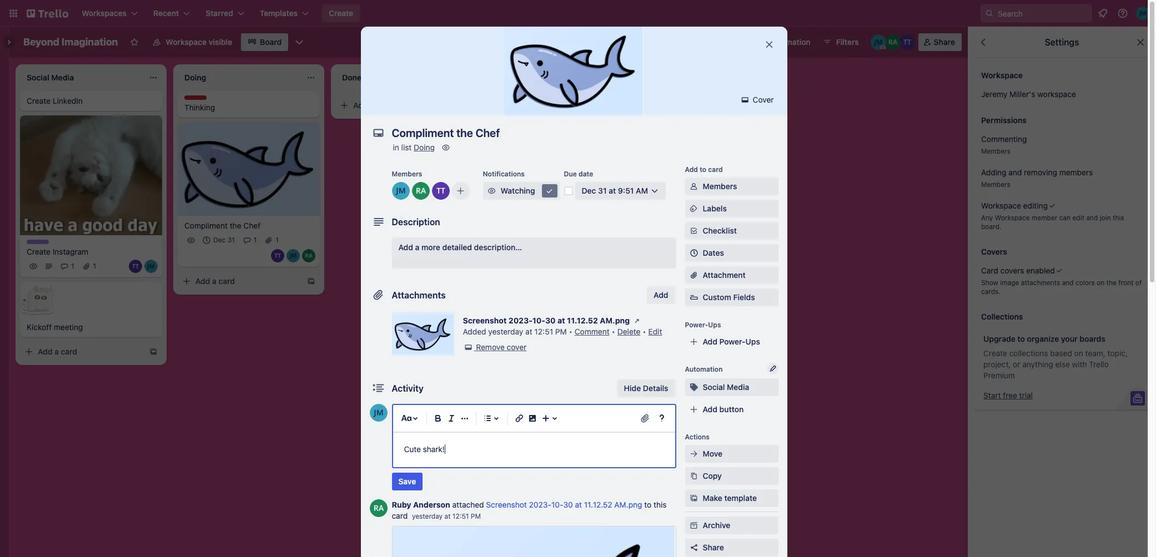 Task type: describe. For each thing, give the bounding box(es) containing it.
image image
[[526, 412, 539, 426]]

hide details link
[[618, 380, 675, 398]]

attach and insert link image
[[640, 413, 651, 424]]

1 down the instagram
[[71, 262, 74, 271]]

1 horizontal spatial jeremy miller (jeremymiller198) image
[[287, 249, 300, 263]]

media
[[727, 383, 750, 392]]

0 horizontal spatial ruby anderson (rubyanderson7) image
[[302, 249, 316, 263]]

create linkedin
[[27, 96, 83, 106]]

organize
[[1027, 334, 1060, 344]]

trello
[[1090, 360, 1109, 369]]

move
[[703, 449, 723, 459]]

dec 31 at 9:51 am button
[[575, 182, 666, 200]]

yesterday at 12:51 pm link
[[412, 513, 481, 521]]

watching button
[[483, 182, 560, 200]]

dec for dec 31 at 9:51 am
[[582, 186, 596, 196]]

start free trial button
[[984, 391, 1033, 402]]

card inside to this card
[[392, 512, 408, 521]]

make template
[[703, 494, 757, 503]]

compliment
[[184, 221, 228, 230]]

attachments
[[392, 291, 446, 301]]

share for left share button
[[703, 543, 724, 553]]

add a card for the middle add a card button
[[196, 276, 235, 286]]

based
[[1051, 349, 1073, 358]]

commenting
[[982, 134, 1028, 144]]

add members to card image
[[456, 186, 465, 197]]

create inside upgrade to organize your boards create collections based on team, topic, project, or anything else with trello premium
[[984, 349, 1008, 358]]

add another list
[[509, 72, 567, 81]]

0 vertical spatial 10-
[[533, 316, 546, 326]]

shark!
[[423, 445, 445, 454]]

0 horizontal spatial power-
[[685, 321, 708, 329]]

any
[[982, 214, 994, 222]]

front
[[1119, 279, 1134, 287]]

add inside add button button
[[703, 405, 718, 414]]

kickoff meeting link
[[27, 322, 156, 334]]

adding
[[982, 168, 1007, 177]]

archive link
[[685, 517, 779, 535]]

more formatting image
[[458, 412, 471, 426]]

italic ⌘i image
[[445, 412, 458, 426]]

0 horizontal spatial jeremy miller (jeremymiller198) image
[[392, 182, 410, 200]]

0 horizontal spatial share button
[[685, 539, 779, 557]]

delete link
[[618, 327, 641, 337]]

thoughts
[[184, 96, 215, 104]]

add a card for the bottommost add a card button
[[38, 347, 77, 357]]

dates
[[703, 248, 724, 258]]

colors
[[1076, 279, 1095, 287]]

hide
[[624, 384, 641, 393]]

sm image for social media button in the bottom right of the page
[[689, 382, 700, 393]]

team,
[[1086, 349, 1106, 358]]

add another list button
[[489, 64, 640, 89]]

cards.
[[982, 288, 1001, 296]]

Dec 31 checkbox
[[200, 234, 238, 247]]

edit
[[649, 327, 662, 337]]

0 horizontal spatial list
[[401, 143, 412, 152]]

members inside adding and removing members members
[[982, 181, 1011, 189]]

open help dialog image
[[655, 412, 669, 426]]

the inside show image attachments and colors on the front of cards.
[[1107, 279, 1117, 287]]

1 down chef
[[254, 236, 257, 244]]

bold ⌘b image
[[431, 412, 445, 426]]

more
[[422, 243, 441, 252]]

save
[[399, 477, 416, 487]]

comment link
[[575, 327, 610, 337]]

list inside button
[[556, 72, 567, 81]]

create from template… image for the bottommost add a card button
[[149, 348, 158, 357]]

1 vertical spatial am.png
[[615, 501, 643, 510]]

add button
[[703, 405, 744, 414]]

1 horizontal spatial terry turtle (terryturtle) image
[[432, 182, 450, 200]]

copy
[[703, 472, 722, 481]]

automation button
[[753, 33, 818, 51]]

sm image for labels
[[689, 203, 700, 214]]

sm image for remove cover link
[[463, 342, 474, 353]]

to inside to this card
[[645, 501, 652, 510]]

visible
[[209, 37, 232, 47]]

another
[[526, 72, 554, 81]]

added
[[463, 327, 486, 337]]

board link
[[241, 33, 288, 51]]

1 vertical spatial yesterday
[[412, 513, 443, 521]]

members up labels
[[703, 182, 737, 191]]

labels link
[[685, 200, 779, 218]]

edit
[[1073, 214, 1085, 222]]

imagination
[[62, 36, 118, 48]]

ruby
[[392, 501, 411, 510]]

1 horizontal spatial add a card button
[[178, 273, 302, 290]]

0 horizontal spatial 12:51
[[453, 513, 469, 521]]

0 vertical spatial jeremy miller (jeremymiller198) image
[[1137, 7, 1150, 20]]

0 horizontal spatial 30
[[546, 316, 556, 326]]

create from template… image for the middle add a card button
[[307, 277, 316, 286]]

1 vertical spatial 30
[[564, 501, 573, 510]]

miller's
[[1010, 89, 1036, 99]]

0 notifications image
[[1097, 7, 1110, 20]]

removing
[[1024, 168, 1058, 177]]

free
[[1003, 391, 1018, 401]]

save button
[[392, 473, 423, 491]]

1 vertical spatial screenshot
[[486, 501, 527, 510]]

0 vertical spatial add a card button
[[336, 97, 460, 114]]

upgrade to organize your boards create collections based on team, topic, project, or anything else with trello premium
[[984, 334, 1128, 381]]

to for card
[[700, 166, 707, 174]]

add a card for top add a card button
[[353, 101, 393, 110]]

open information menu image
[[1118, 8, 1129, 19]]

color: purple, title: none image
[[27, 240, 49, 245]]

1 horizontal spatial 10-
[[552, 501, 564, 510]]

cute
[[404, 445, 421, 454]]

share for the rightmost share button
[[934, 37, 956, 47]]

archive
[[703, 521, 731, 531]]

doing
[[414, 143, 435, 152]]

members
[[1060, 168, 1093, 177]]

image
[[1001, 279, 1020, 287]]

sm image for move
[[689, 449, 700, 460]]

card for the middle add a card button
[[219, 276, 235, 286]]

Search field
[[994, 5, 1092, 22]]

primary element
[[0, 0, 1157, 27]]

0 vertical spatial 12:51
[[535, 327, 553, 337]]

workspace for workspace
[[982, 71, 1023, 80]]

add button
[[647, 287, 675, 304]]

this inside any workspace member can edit and join this board.
[[1113, 214, 1125, 222]]

1 horizontal spatial share button
[[919, 33, 962, 51]]

dec 31 at 9:51 am
[[582, 186, 648, 196]]

copy link
[[685, 468, 779, 486]]

board.
[[982, 223, 1002, 231]]

edit link
[[649, 327, 662, 337]]

cover
[[751, 95, 774, 104]]

add a more detailed description… link
[[392, 238, 676, 269]]

terry turtle (terryturtle) image
[[129, 260, 142, 274]]

dec for dec 31
[[213, 236, 226, 244]]

filters
[[836, 37, 859, 47]]

make template link
[[685, 490, 779, 508]]

on inside upgrade to organize your boards create collections based on team, topic, project, or anything else with trello premium
[[1075, 349, 1084, 358]]

attachment
[[703, 271, 746, 280]]

attached
[[452, 501, 484, 510]]

hide details
[[624, 384, 669, 393]]

add inside add power-ups "link"
[[703, 337, 718, 347]]

and inside any workspace member can edit and join this board.
[[1087, 214, 1099, 222]]

automation inside 'button'
[[769, 37, 811, 47]]

color: bold red, title: "thoughts" element
[[184, 96, 215, 104]]

link image
[[512, 412, 526, 426]]

sm image for checklist
[[689, 226, 700, 237]]

ruby anderson attached screenshot 2023-10-30 at 11.12.52 am.png
[[392, 501, 643, 510]]

thoughts thinking
[[184, 96, 215, 112]]

topic,
[[1108, 349, 1128, 358]]

watching
[[501, 186, 535, 196]]

1 vertical spatial 11.12.52
[[584, 501, 613, 510]]

start free trial
[[984, 391, 1033, 401]]

board
[[260, 37, 282, 47]]

and inside adding and removing members members
[[1009, 168, 1022, 177]]

covers
[[982, 247, 1008, 257]]

screenshot 2023-10-30 at 11.12.52 am.png link
[[486, 501, 643, 510]]



Task type: locate. For each thing, give the bounding box(es) containing it.
collections
[[982, 312, 1024, 322]]

power- down power-ups
[[720, 337, 746, 347]]

jeremy miller (jeremymiller198) image
[[287, 249, 300, 263], [144, 260, 158, 274], [370, 404, 387, 422]]

editor toolbar toolbar
[[397, 410, 671, 428]]

settings
[[1045, 37, 1080, 47]]

start
[[984, 391, 1001, 401]]

and inside show image attachments and colors on the front of cards.
[[1063, 279, 1074, 287]]

in list doing
[[393, 143, 435, 152]]

2 horizontal spatial ruby anderson (rubyanderson7) image
[[885, 34, 901, 50]]

sm image for make template
[[689, 493, 700, 504]]

1 down compliment the chef link
[[276, 236, 279, 244]]

0 horizontal spatial to
[[645, 501, 652, 510]]

added yesterday at 12:51 pm
[[463, 327, 567, 337]]

labels
[[703, 204, 727, 213]]

card for the bottommost add a card button
[[61, 347, 77, 357]]

terry turtle (terryturtle) image
[[900, 34, 915, 50], [432, 182, 450, 200], [271, 249, 284, 263]]

yesterday down anderson
[[412, 513, 443, 521]]

0 vertical spatial 30
[[546, 316, 556, 326]]

2 vertical spatial add a card
[[38, 347, 77, 357]]

sm image for automation
[[753, 33, 769, 49]]

member
[[1032, 214, 1058, 222]]

sm image inside cover link
[[740, 94, 751, 106]]

1 vertical spatial dec
[[213, 236, 226, 244]]

in
[[393, 143, 399, 152]]

sm image inside make template link
[[689, 493, 700, 504]]

create for create
[[329, 8, 353, 18]]

jeremy
[[982, 89, 1008, 99]]

sm image inside the copy link
[[689, 471, 700, 482]]

kickoff meeting
[[27, 323, 83, 332]]

to this card
[[392, 501, 667, 521]]

workspace visible
[[166, 37, 232, 47]]

31 inside button
[[598, 186, 607, 196]]

2 vertical spatial terry turtle (terryturtle) image
[[271, 249, 284, 263]]

dates button
[[685, 244, 779, 262]]

this right join
[[1113, 214, 1125, 222]]

0 horizontal spatial share
[[703, 543, 724, 553]]

1 horizontal spatial the
[[1107, 279, 1117, 287]]

beyond
[[23, 36, 59, 48]]

this left 'make'
[[654, 501, 667, 510]]

members inside commenting members
[[982, 147, 1011, 156]]

1 vertical spatial terry turtle (terryturtle) image
[[432, 182, 450, 200]]

date
[[579, 170, 593, 178]]

dec down compliment the chef
[[213, 236, 226, 244]]

jeremy miller (jeremymiller198) image right terry turtle (terryturtle) image
[[144, 260, 158, 274]]

0 vertical spatial create from template… image
[[307, 277, 316, 286]]

create inside 'button'
[[329, 8, 353, 18]]

due
[[564, 170, 577, 178]]

with
[[1073, 360, 1088, 369]]

pm down screenshot 2023-10-30 at 11.12.52 am.png
[[556, 327, 567, 337]]

cute shark!
[[404, 445, 445, 454]]

and right adding
[[1009, 168, 1022, 177]]

add inside the add a more detailed description… link
[[399, 243, 413, 252]]

button
[[720, 405, 744, 414]]

sm image inside the members link
[[689, 181, 700, 192]]

1 horizontal spatial to
[[700, 166, 707, 174]]

10-
[[533, 316, 546, 326], [552, 501, 564, 510]]

1 vertical spatial automation
[[685, 366, 723, 374]]

2 horizontal spatial jeremy miller (jeremymiller198) image
[[370, 404, 387, 422]]

power- inside "link"
[[720, 337, 746, 347]]

0 vertical spatial dec
[[582, 186, 596, 196]]

workspace for workspace visible
[[166, 37, 207, 47]]

add
[[509, 72, 524, 81], [353, 101, 368, 110], [685, 166, 698, 174], [399, 243, 413, 252], [196, 276, 210, 286], [654, 291, 669, 300], [703, 337, 718, 347], [38, 347, 52, 357], [703, 405, 718, 414]]

customize views image
[[294, 37, 305, 48]]

to for organize
[[1018, 334, 1026, 344]]

1 vertical spatial add a card
[[196, 276, 235, 286]]

0 vertical spatial list
[[556, 72, 567, 81]]

0 vertical spatial automation
[[769, 37, 811, 47]]

jeremy miller (jeremymiller198) image left the text styles image
[[370, 404, 387, 422]]

permissions
[[982, 116, 1027, 125]]

0 vertical spatial share
[[934, 37, 956, 47]]

add power-ups
[[703, 337, 760, 347]]

12:51 down screenshot 2023-10-30 at 11.12.52 am.png
[[535, 327, 553, 337]]

0 vertical spatial terry turtle (terryturtle) image
[[900, 34, 915, 50]]

ruby anderson (rubyanderson7) image
[[412, 182, 430, 200]]

2 vertical spatial add a card button
[[20, 344, 144, 361]]

2 vertical spatial jeremy miller (jeremymiller198) image
[[392, 182, 410, 200]]

cover
[[507, 343, 527, 352]]

create instagram
[[27, 247, 88, 257]]

social media
[[703, 383, 750, 392]]

1 vertical spatial this
[[654, 501, 667, 510]]

ups up add power-ups
[[708, 321, 721, 329]]

list right in
[[401, 143, 412, 152]]

custom fields
[[703, 293, 755, 302]]

star or unstar board image
[[130, 38, 139, 47]]

sm image inside automation 'button'
[[753, 33, 769, 49]]

and left colors
[[1063, 279, 1074, 287]]

lists image
[[481, 412, 494, 426]]

jeremy miller (jeremymiller198) image
[[1137, 7, 1150, 20], [871, 34, 886, 50], [392, 182, 410, 200]]

card covers enabled
[[982, 266, 1055, 276]]

social media button
[[685, 379, 779, 397]]

actions
[[685, 433, 710, 442]]

this
[[1113, 214, 1125, 222], [654, 501, 667, 510]]

0 horizontal spatial on
[[1075, 349, 1084, 358]]

31 left 9:51
[[598, 186, 607, 196]]

12:51 down attached
[[453, 513, 469, 521]]

0 horizontal spatial add a card
[[38, 347, 77, 357]]

1 horizontal spatial ruby anderson (rubyanderson7) image
[[370, 500, 387, 518]]

0 vertical spatial share button
[[919, 33, 962, 51]]

2 horizontal spatial add a card button
[[336, 97, 460, 114]]

workspace left visible
[[166, 37, 207, 47]]

jeremy miller (jeremymiller198) image right filters
[[871, 34, 886, 50]]

1 horizontal spatial share
[[934, 37, 956, 47]]

0 horizontal spatial automation
[[685, 366, 723, 374]]

am
[[636, 186, 648, 196]]

1 vertical spatial share
[[703, 543, 724, 553]]

custom fields button
[[685, 292, 779, 303]]

31 for dec 31 at 9:51 am
[[598, 186, 607, 196]]

the left chef
[[230, 221, 241, 230]]

1 vertical spatial create from template… image
[[149, 348, 158, 357]]

text styles image
[[400, 412, 413, 426]]

members link
[[685, 178, 779, 196]]

0 horizontal spatial add a card button
[[20, 344, 144, 361]]

collections
[[1010, 349, 1049, 358]]

1 horizontal spatial 30
[[564, 501, 573, 510]]

kickoff
[[27, 323, 52, 332]]

2 vertical spatial ruby anderson (rubyanderson7) image
[[370, 500, 387, 518]]

sm image for copy
[[689, 471, 700, 482]]

1 horizontal spatial on
[[1097, 279, 1105, 287]]

1 vertical spatial 10-
[[552, 501, 564, 510]]

31 for dec 31
[[228, 236, 235, 244]]

members up ruby anderson (rubyanderson7) icon
[[392, 170, 422, 178]]

2 horizontal spatial and
[[1087, 214, 1099, 222]]

0 vertical spatial to
[[700, 166, 707, 174]]

1 horizontal spatial dec
[[582, 186, 596, 196]]

sm image inside 'checklist' link
[[689, 226, 700, 237]]

1 vertical spatial add a card button
[[178, 273, 302, 290]]

to
[[700, 166, 707, 174], [1018, 334, 1026, 344], [645, 501, 652, 510]]

add a card button
[[336, 97, 460, 114], [178, 273, 302, 290], [20, 344, 144, 361]]

None text field
[[386, 123, 753, 143]]

0 vertical spatial pm
[[556, 327, 567, 337]]

dec inside checkbox
[[213, 236, 226, 244]]

sm image for watching button
[[486, 186, 497, 197]]

0 vertical spatial ruby anderson (rubyanderson7) image
[[885, 34, 901, 50]]

dec down the date
[[582, 186, 596, 196]]

1 vertical spatial list
[[401, 143, 412, 152]]

1 vertical spatial to
[[1018, 334, 1026, 344]]

ups down fields
[[746, 337, 760, 347]]

add a card button up in
[[336, 97, 460, 114]]

1 horizontal spatial 12:51
[[535, 327, 553, 337]]

workspace up any
[[982, 201, 1022, 211]]

screenshot right attached
[[486, 501, 527, 510]]

11.12.52
[[567, 316, 598, 326], [584, 501, 613, 510]]

compliment the chef
[[184, 221, 261, 230]]

ruby anderson (rubyanderson7) image
[[885, 34, 901, 50], [302, 249, 316, 263], [370, 500, 387, 518]]

2 horizontal spatial jeremy miller (jeremymiller198) image
[[1137, 7, 1150, 20]]

sm image for members
[[689, 181, 700, 192]]

0 horizontal spatial terry turtle (terryturtle) image
[[271, 249, 284, 263]]

members down the commenting
[[982, 147, 1011, 156]]

linkedin
[[53, 96, 83, 106]]

sm image for cover link
[[740, 94, 751, 106]]

and left join
[[1087, 214, 1099, 222]]

sm image inside social media button
[[689, 382, 700, 393]]

1 vertical spatial and
[[1087, 214, 1099, 222]]

0 horizontal spatial ups
[[708, 321, 721, 329]]

yesterday up remove cover
[[489, 327, 524, 337]]

workspace visible button
[[146, 33, 239, 51]]

sm image inside labels link
[[689, 203, 700, 214]]

on inside show image attachments and colors on the front of cards.
[[1097, 279, 1105, 287]]

details
[[643, 384, 669, 393]]

1 vertical spatial share button
[[685, 539, 779, 557]]

create linkedin link
[[27, 96, 156, 107]]

31
[[598, 186, 607, 196], [228, 236, 235, 244]]

2 horizontal spatial to
[[1018, 334, 1026, 344]]

1 horizontal spatial ups
[[746, 337, 760, 347]]

0 horizontal spatial this
[[654, 501, 667, 510]]

0 horizontal spatial pm
[[471, 513, 481, 521]]

delete
[[618, 327, 641, 337]]

screenshot up added
[[463, 316, 507, 326]]

sm image
[[740, 94, 751, 106], [486, 186, 497, 197], [544, 186, 555, 197], [463, 342, 474, 353], [689, 382, 700, 393], [689, 521, 700, 532]]

list right 'another'
[[556, 72, 567, 81]]

1 horizontal spatial power-
[[720, 337, 746, 347]]

1 horizontal spatial pm
[[556, 327, 567, 337]]

sm image
[[753, 33, 769, 49], [441, 142, 452, 153], [689, 181, 700, 192], [689, 203, 700, 214], [689, 226, 700, 237], [632, 316, 643, 327], [689, 449, 700, 460], [689, 471, 700, 482], [689, 493, 700, 504]]

workspace for workspace editing
[[982, 201, 1022, 211]]

instagram
[[53, 247, 88, 257]]

doing link
[[414, 143, 435, 152]]

upgrade
[[984, 334, 1016, 344]]

create instagram link
[[27, 247, 156, 258]]

0 vertical spatial yesterday
[[489, 327, 524, 337]]

workspace down workspace editing
[[995, 214, 1030, 222]]

create from template… image
[[307, 277, 316, 286], [149, 348, 158, 357]]

1 horizontal spatial create from template… image
[[307, 277, 316, 286]]

on
[[1097, 279, 1105, 287], [1075, 349, 1084, 358]]

boards
[[1080, 334, 1106, 344]]

0 horizontal spatial jeremy miller (jeremymiller198) image
[[144, 260, 158, 274]]

31 inside checkbox
[[228, 236, 235, 244]]

2023-
[[509, 316, 533, 326], [529, 501, 552, 510]]

0 vertical spatial add a card
[[353, 101, 393, 110]]

0 vertical spatial power-
[[685, 321, 708, 329]]

meeting
[[54, 323, 83, 332]]

the left front
[[1107, 279, 1117, 287]]

add a more detailed description…
[[399, 243, 522, 252]]

0 vertical spatial and
[[1009, 168, 1022, 177]]

automation left filters button on the top right of page
[[769, 37, 811, 47]]

1 horizontal spatial add a card
[[196, 276, 235, 286]]

2 horizontal spatial add a card
[[353, 101, 393, 110]]

anderson
[[413, 501, 450, 510]]

1 vertical spatial power-
[[720, 337, 746, 347]]

back to home image
[[27, 4, 68, 22]]

on up with
[[1075, 349, 1084, 358]]

card for top add a card button
[[376, 101, 393, 110]]

9:51
[[618, 186, 634, 196]]

compliment the chef link
[[184, 220, 313, 231]]

0 vertical spatial 2023-
[[509, 316, 533, 326]]

add inside add button
[[654, 291, 669, 300]]

2 horizontal spatial terry turtle (terryturtle) image
[[900, 34, 915, 50]]

dec
[[582, 186, 596, 196], [213, 236, 226, 244]]

0 vertical spatial 11.12.52
[[567, 316, 598, 326]]

thinking link
[[184, 102, 313, 113]]

share
[[934, 37, 956, 47], [703, 543, 724, 553]]

31 down compliment the chef
[[228, 236, 235, 244]]

description…
[[474, 243, 522, 252]]

1 vertical spatial 2023-
[[529, 501, 552, 510]]

0 vertical spatial am.png
[[600, 316, 630, 326]]

add inside add another list button
[[509, 72, 524, 81]]

0 horizontal spatial 31
[[228, 236, 235, 244]]

yesterday at 12:51 pm
[[412, 513, 481, 521]]

Mark due date as complete checkbox
[[564, 187, 573, 196]]

on right colors
[[1097, 279, 1105, 287]]

automation up social
[[685, 366, 723, 374]]

make
[[703, 494, 723, 503]]

members
[[982, 147, 1011, 156], [392, 170, 422, 178], [982, 181, 1011, 189], [703, 182, 737, 191]]

thinking
[[184, 103, 215, 112]]

sm image for archive link
[[689, 521, 700, 532]]

ups inside "link"
[[746, 337, 760, 347]]

commenting members
[[982, 134, 1028, 156]]

create
[[329, 8, 353, 18], [27, 96, 51, 106], [27, 247, 51, 257], [984, 349, 1008, 358]]

dec inside button
[[582, 186, 596, 196]]

jeremy miller (jeremymiller198) image right open information menu icon
[[1137, 7, 1150, 20]]

checklist link
[[685, 222, 779, 240]]

workspace
[[1038, 89, 1077, 99]]

1 down the create instagram link
[[93, 262, 96, 271]]

power- down custom
[[685, 321, 708, 329]]

1 horizontal spatial yesterday
[[489, 327, 524, 337]]

members down adding
[[982, 181, 1011, 189]]

add a card button down kickoff meeting link
[[20, 344, 144, 361]]

anything
[[1023, 360, 1054, 369]]

workspace editing
[[982, 201, 1048, 211]]

1 horizontal spatial jeremy miller (jeremymiller198) image
[[871, 34, 886, 50]]

1 vertical spatial pm
[[471, 513, 481, 521]]

0 vertical spatial screenshot
[[463, 316, 507, 326]]

1 vertical spatial jeremy miller (jeremymiller198) image
[[871, 34, 886, 50]]

to inside upgrade to organize your boards create collections based on team, topic, project, or anything else with trello premium
[[1018, 334, 1026, 344]]

2 vertical spatial and
[[1063, 279, 1074, 287]]

0 horizontal spatial create from template… image
[[149, 348, 158, 357]]

create for create linkedin
[[27, 96, 51, 106]]

dec 31
[[213, 236, 235, 244]]

automation
[[769, 37, 811, 47], [685, 366, 723, 374]]

create for create instagram
[[27, 247, 51, 257]]

0 horizontal spatial the
[[230, 221, 241, 230]]

Board name text field
[[18, 33, 124, 51]]

1 horizontal spatial and
[[1063, 279, 1074, 287]]

1 vertical spatial on
[[1075, 349, 1084, 358]]

1 vertical spatial 31
[[228, 236, 235, 244]]

list
[[556, 72, 567, 81], [401, 143, 412, 152]]

workspace inside workspace visible "button"
[[166, 37, 207, 47]]

and
[[1009, 168, 1022, 177], [1087, 214, 1099, 222], [1063, 279, 1074, 287]]

workspace up "jeremy"
[[982, 71, 1023, 80]]

sm image inside archive link
[[689, 521, 700, 532]]

sm image inside move link
[[689, 449, 700, 460]]

the
[[230, 221, 241, 230], [1107, 279, 1117, 287]]

0 vertical spatial this
[[1113, 214, 1125, 222]]

1 horizontal spatial automation
[[769, 37, 811, 47]]

or
[[1013, 360, 1021, 369]]

pm down attached
[[471, 513, 481, 521]]

search image
[[986, 9, 994, 18]]

can
[[1060, 214, 1071, 222]]

ups
[[708, 321, 721, 329], [746, 337, 760, 347]]

at inside button
[[609, 186, 616, 196]]

jeremy miller (jeremymiller198) image left ruby anderson (rubyanderson7) icon
[[392, 182, 410, 200]]

1 vertical spatial 12:51
[[453, 513, 469, 521]]

adding and removing members members
[[982, 168, 1093, 189]]

move link
[[685, 446, 779, 463]]

workspace inside any workspace member can edit and join this board.
[[995, 214, 1030, 222]]

Main content area, start typing to enter text. text field
[[404, 443, 664, 457]]

jeremy miller (jeremymiller198) image down compliment the chef link
[[287, 249, 300, 263]]

add a card button down 'dec 31'
[[178, 273, 302, 290]]

0 vertical spatial the
[[230, 221, 241, 230]]

this inside to this card
[[654, 501, 667, 510]]



Task type: vqa. For each thing, say whether or not it's contained in the screenshot.
LABEL
no



